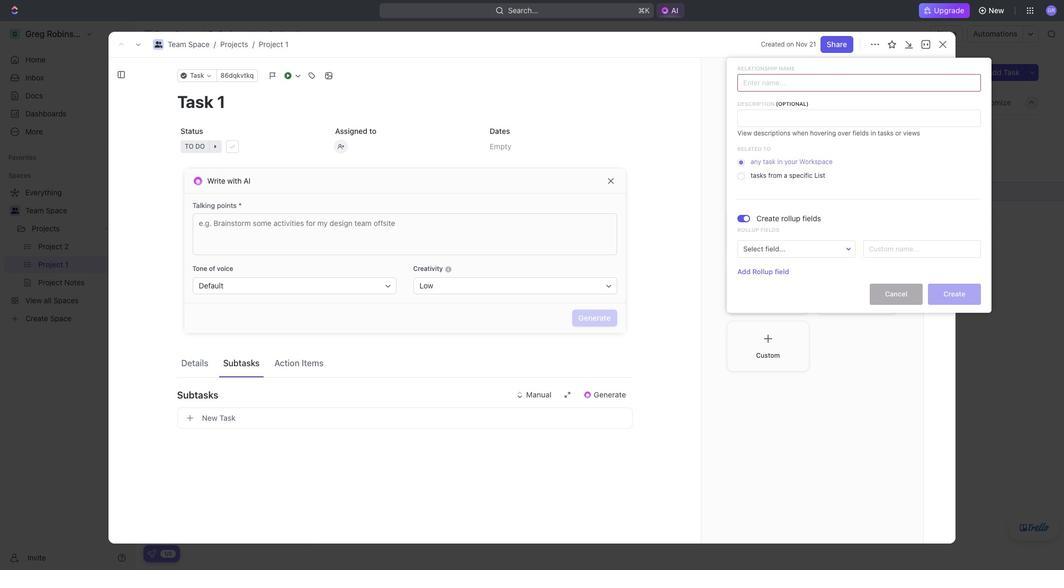 Task type: describe. For each thing, give the bounding box(es) containing it.
name
[[779, 65, 795, 71]]

hide
[[939, 98, 955, 107]]

dashboards link
[[4, 105, 130, 122]]

related
[[738, 145, 762, 152]]

share for rightmost share button
[[937, 29, 957, 38]]

(optional)
[[776, 100, 809, 107]]

field...
[[765, 244, 785, 253]]

to do
[[173, 152, 193, 160]]

details button
[[177, 353, 213, 372]]

write
[[207, 176, 225, 185]]

select
[[743, 244, 764, 253]]

1 vertical spatial task
[[763, 158, 776, 166]]

subtasks button
[[177, 382, 632, 408]]

0 vertical spatial generate
[[578, 313, 611, 322]]

assigned to
[[335, 127, 376, 136]]

customize
[[974, 98, 1011, 107]]

invite
[[28, 553, 46, 562]]

action items button
[[270, 353, 328, 372]]

do
[[184, 152, 193, 160]]

1 vertical spatial add task button
[[226, 150, 271, 163]]

custom button
[[727, 321, 809, 372]]

subtasks button
[[219, 353, 264, 372]]

task sidebar content section
[[701, 58, 923, 544]]

task 3 link
[[187, 221, 344, 236]]

over
[[838, 129, 851, 137]]

new task button
[[177, 408, 632, 429]]

add for add rollup field 'button'
[[738, 267, 751, 276]]

activity
[[930, 83, 950, 89]]

1 vertical spatial a
[[784, 171, 788, 179]]

board link
[[172, 95, 195, 110]]

onboarding checklist button image
[[148, 550, 156, 558]]

projects inside tree
[[32, 224, 60, 233]]

‎task for ‎task 2
[[190, 206, 206, 215]]

task down task 3
[[206, 242, 221, 251]]

with
[[227, 176, 242, 185]]

specific
[[789, 171, 813, 179]]

subtasks for subtasks button
[[223, 358, 260, 368]]

ai
[[244, 176, 251, 185]]

0 vertical spatial generate button
[[572, 310, 617, 327]]

team inside team space link
[[25, 206, 44, 215]]

url
[[770, 116, 786, 125]]

voice
[[217, 265, 233, 273]]

Search tasks... text field
[[932, 120, 1038, 136]]

1 vertical spatial generate button
[[577, 386, 632, 403]]

add task for "add task" button to the bottom
[[190, 242, 221, 251]]

assigned
[[335, 127, 367, 136]]

add rollup field button
[[738, 267, 789, 276]]

0 vertical spatial projects
[[219, 29, 247, 38]]

hovering
[[810, 129, 836, 137]]

new for new task
[[202, 414, 218, 423]]

docs
[[25, 91, 43, 100]]

favorites
[[8, 154, 36, 161]]

started
[[190, 402, 226, 415]]

‎task 2 link
[[187, 203, 344, 218]]

from
[[768, 171, 782, 179]]

getting
[[152, 402, 188, 415]]

0 vertical spatial tasks
[[878, 129, 894, 137]]

task inside section
[[782, 83, 802, 95]]

connect a url
[[727, 116, 786, 125]]

board
[[174, 98, 195, 107]]

relationship name
[[738, 65, 795, 71]]

add task for the topmost "add task" button
[[988, 68, 1020, 77]]

rollup
[[781, 214, 801, 223]]

space inside team space link
[[46, 206, 67, 215]]

creativity
[[413, 265, 445, 273]]

description (optional)
[[738, 100, 809, 107]]

connect
[[727, 116, 761, 125]]

complete
[[168, 421, 196, 429]]

0 vertical spatial rollup
[[738, 226, 759, 233]]

team space link inside "sidebar" navigation
[[25, 202, 128, 219]]

0 vertical spatial fields
[[853, 129, 869, 137]]

0 vertical spatial space
[[175, 29, 196, 38]]

of
[[209, 265, 215, 273]]

21
[[809, 40, 816, 48]]

select field...
[[743, 244, 785, 253]]

your
[[785, 158, 798, 166]]

add inside task sidebar content section
[[727, 83, 747, 95]]

task 3
[[190, 224, 213, 233]]

field
[[775, 267, 789, 276]]

tone of voice
[[192, 265, 233, 273]]

1 horizontal spatial project 1
[[269, 29, 299, 38]]

status
[[180, 127, 203, 136]]

new for new
[[989, 6, 1004, 15]]

86dqkvtkq button
[[216, 69, 258, 82]]

views
[[903, 129, 920, 137]]

nov
[[796, 40, 808, 48]]

add up ai
[[239, 152, 251, 160]]

upgrade link
[[919, 3, 970, 18]]

on
[[787, 40, 794, 48]]

workspace
[[800, 158, 833, 166]]

e.g. Brainstorm some activities for my design team offsite text field
[[192, 213, 617, 255]]

to for assigned
[[369, 127, 376, 136]]

user group image inside tree
[[11, 208, 19, 214]]

share for the left share button
[[827, 40, 847, 49]]

created on nov 21
[[761, 40, 816, 48]]

dates
[[489, 127, 510, 136]]

0 vertical spatial add task button
[[981, 64, 1026, 81]]

Edit task name text field
[[177, 92, 632, 112]]

new button
[[974, 2, 1011, 19]]

0 vertical spatial user group image
[[154, 41, 162, 48]]

1 vertical spatial team
[[168, 40, 186, 49]]

0 horizontal spatial tasks
[[751, 171, 767, 179]]

Custom name... text field
[[863, 240, 981, 258]]

list inside 'list' link
[[215, 98, 227, 107]]

action items
[[274, 358, 324, 368]]

customize button
[[960, 95, 1014, 110]]

a inside section
[[763, 116, 768, 125]]

1 vertical spatial rollup
[[752, 267, 773, 276]]

task down ‎task 2
[[190, 224, 206, 233]]

created
[[761, 40, 785, 48]]

1 vertical spatial project
[[259, 40, 283, 49]]

1 vertical spatial generate
[[594, 390, 626, 399]]

add for the topmost "add task" button
[[988, 68, 1002, 77]]

search...
[[508, 6, 538, 15]]

create for create
[[944, 290, 966, 298]]

items
[[302, 358, 324, 368]]

2 vertical spatial fields
[[761, 226, 780, 233]]



Task type: locate. For each thing, give the bounding box(es) containing it.
1 vertical spatial tasks
[[751, 171, 767, 179]]

0 horizontal spatial task
[[763, 158, 776, 166]]

1 vertical spatial add task
[[239, 152, 267, 160]]

1
[[296, 29, 299, 38], [285, 40, 288, 49], [211, 63, 218, 80], [208, 187, 212, 196]]

share right the "21"
[[827, 40, 847, 49]]

rollup left field
[[752, 267, 773, 276]]

add up description
[[727, 83, 747, 95]]

add down task 3
[[190, 242, 204, 251]]

subtasks left the action
[[223, 358, 260, 368]]

subtasks inside dropdown button
[[177, 389, 218, 401]]

list down workspace
[[814, 171, 825, 179]]

1 vertical spatial fields
[[803, 214, 821, 223]]

‎task for ‎task 1
[[190, 187, 206, 196]]

1 horizontal spatial a
[[784, 171, 788, 179]]

onboarding checklist button element
[[148, 550, 156, 558]]

3
[[205, 152, 210, 160], [208, 224, 213, 233]]

subtasks for subtasks dropdown button
[[177, 389, 218, 401]]

2 vertical spatial projects
[[32, 224, 60, 233]]

0 vertical spatial 3
[[205, 152, 210, 160]]

add to this task
[[727, 83, 802, 95]]

‎task left "2"
[[190, 206, 206, 215]]

1 inside ‎task 1 link
[[208, 187, 212, 196]]

‎task 1
[[190, 187, 212, 196]]

0 horizontal spatial team space
[[25, 206, 67, 215]]

1 horizontal spatial user group image
[[154, 41, 162, 48]]

share button
[[930, 25, 963, 42], [820, 36, 853, 53]]

team space / projects / project 1
[[168, 40, 288, 49]]

1 vertical spatial project 1
[[160, 63, 221, 80]]

1 horizontal spatial fields
[[803, 214, 821, 223]]

projects link
[[205, 28, 249, 40], [220, 40, 248, 49], [32, 220, 101, 237]]

Paste any link... text field
[[727, 135, 898, 156]]

description
[[738, 100, 775, 107]]

task up (optional)
[[782, 83, 802, 95]]

cancel
[[885, 290, 908, 298]]

view descriptions when hovering over fields in tasks or views
[[738, 129, 920, 137]]

0 horizontal spatial list
[[215, 98, 227, 107]]

1 vertical spatial in
[[777, 158, 783, 166]]

task up customize
[[1004, 68, 1020, 77]]

projects
[[219, 29, 247, 38], [220, 40, 248, 49], [32, 224, 60, 233]]

/
[[201, 29, 203, 38], [251, 29, 253, 38], [214, 40, 216, 49], [252, 40, 255, 49]]

descriptions
[[754, 129, 791, 137]]

fields right rollup
[[803, 214, 821, 223]]

*
[[239, 201, 242, 210]]

generate button
[[572, 310, 617, 327], [577, 386, 632, 403]]

when
[[792, 129, 808, 137]]

search button
[[883, 95, 924, 110]]

fields right over
[[853, 129, 869, 137]]

or
[[895, 129, 902, 137]]

1 vertical spatial create
[[944, 290, 966, 298]]

tasks left or
[[878, 129, 894, 137]]

project 1 link
[[256, 28, 302, 40], [259, 40, 288, 49]]

tree containing team space
[[4, 184, 130, 327]]

this
[[761, 83, 779, 95]]

2 horizontal spatial add task
[[988, 68, 1020, 77]]

in left your
[[777, 158, 783, 166]]

1 ‎task from the top
[[190, 187, 206, 196]]

1 horizontal spatial share
[[937, 29, 957, 38]]

task inside 'button'
[[219, 414, 236, 423]]

0 vertical spatial new
[[989, 6, 1004, 15]]

0 horizontal spatial user group image
[[11, 208, 19, 214]]

0 horizontal spatial a
[[763, 116, 768, 125]]

add up customize
[[988, 68, 1002, 77]]

2 vertical spatial add task button
[[185, 241, 226, 254]]

add down "select" in the right of the page
[[738, 267, 751, 276]]

1 vertical spatial share
[[827, 40, 847, 49]]

create inside button
[[944, 290, 966, 298]]

fields
[[853, 129, 869, 137], [803, 214, 821, 223], [761, 226, 780, 233]]

0 horizontal spatial share
[[827, 40, 847, 49]]

new task
[[202, 414, 236, 423]]

tree
[[4, 184, 130, 327]]

1 horizontal spatial create
[[944, 290, 966, 298]]

share down upgrade link
[[937, 29, 957, 38]]

add rollup field
[[738, 267, 789, 276]]

‎task 1 link
[[187, 184, 344, 199]]

task up ‎task 1 link
[[253, 152, 267, 160]]

new
[[989, 6, 1004, 15], [202, 414, 218, 423]]

share button down upgrade link
[[930, 25, 963, 42]]

team space right user group icon
[[155, 29, 196, 38]]

rollup up "select" in the right of the page
[[738, 226, 759, 233]]

search
[[896, 98, 921, 107]]

relationship
[[738, 65, 777, 71]]

0 horizontal spatial subtasks
[[177, 389, 218, 401]]

3 right do
[[205, 152, 210, 160]]

1 horizontal spatial list
[[814, 171, 825, 179]]

2 vertical spatial add task
[[190, 242, 221, 251]]

team space down the spaces
[[25, 206, 67, 215]]

add for "add task" button to the bottom
[[190, 242, 204, 251]]

new inside 'button'
[[202, 414, 218, 423]]

tasks down any
[[751, 171, 767, 179]]

user group image
[[154, 41, 162, 48], [11, 208, 19, 214]]

user group image
[[145, 31, 152, 37]]

a left url
[[763, 116, 768, 125]]

create
[[757, 214, 779, 223], [944, 290, 966, 298]]

add task button up ai
[[226, 150, 271, 163]]

inbox link
[[4, 69, 130, 86]]

0 horizontal spatial new
[[202, 414, 218, 423]]

2 vertical spatial project
[[160, 63, 208, 80]]

1/5
[[164, 550, 172, 557]]

0 vertical spatial team space
[[155, 29, 196, 38]]

add task button down task 3
[[185, 241, 226, 254]]

spaces
[[8, 172, 31, 179]]

1 horizontal spatial tasks
[[878, 129, 894, 137]]

1 vertical spatial projects
[[220, 40, 248, 49]]

any
[[751, 158, 761, 166]]

select field... button
[[738, 240, 855, 258]]

points
[[217, 201, 237, 210]]

None text field
[[738, 109, 981, 127]]

create for create rollup fields
[[757, 214, 779, 223]]

0 vertical spatial share
[[937, 29, 957, 38]]

project
[[269, 29, 294, 38], [259, 40, 283, 49], [160, 63, 208, 80]]

0 vertical spatial subtasks
[[223, 358, 260, 368]]

write with ai
[[207, 176, 251, 185]]

2 vertical spatial space
[[46, 206, 67, 215]]

0 horizontal spatial share button
[[820, 36, 853, 53]]

to right assigned
[[369, 127, 376, 136]]

list down 86dqkvtkq button
[[215, 98, 227, 107]]

1 vertical spatial team space
[[25, 206, 67, 215]]

0 vertical spatial add task
[[988, 68, 1020, 77]]

‎task
[[190, 187, 206, 196], [190, 206, 206, 215]]

subtasks inside button
[[223, 358, 260, 368]]

0 horizontal spatial add task
[[190, 242, 221, 251]]

1 vertical spatial 3
[[208, 224, 213, 233]]

space
[[175, 29, 196, 38], [188, 40, 210, 49], [46, 206, 67, 215]]

details
[[181, 358, 208, 368]]

subtasks up getting started
[[177, 389, 218, 401]]

rollup
[[738, 226, 759, 233], [752, 267, 773, 276]]

1 horizontal spatial share button
[[930, 25, 963, 42]]

automations button
[[968, 26, 1023, 42]]

0 vertical spatial team
[[155, 29, 173, 38]]

a right from
[[784, 171, 788, 179]]

team
[[155, 29, 173, 38], [168, 40, 186, 49], [25, 206, 44, 215]]

rollup fields
[[738, 226, 780, 233]]

home
[[25, 55, 46, 64]]

getting started
[[152, 402, 226, 415]]

to down descriptions
[[763, 145, 771, 152]]

0 vertical spatial project
[[269, 29, 294, 38]]

add task up ai
[[239, 152, 267, 160]]

1 vertical spatial ‎task
[[190, 206, 206, 215]]

0 vertical spatial project 1
[[269, 29, 299, 38]]

0 vertical spatial task
[[782, 83, 802, 95]]

action
[[274, 358, 300, 368]]

1 vertical spatial new
[[202, 414, 218, 423]]

⌘k
[[638, 6, 650, 15]]

team space
[[155, 29, 196, 38], [25, 206, 67, 215]]

new up automations
[[989, 6, 1004, 15]]

0 vertical spatial list
[[215, 98, 227, 107]]

1 vertical spatial space
[[188, 40, 210, 49]]

2 horizontal spatial fields
[[853, 129, 869, 137]]

custom
[[756, 351, 780, 359]]

1 horizontal spatial team space
[[155, 29, 196, 38]]

1 horizontal spatial add task
[[239, 152, 267, 160]]

to up description
[[749, 83, 759, 95]]

to left do
[[173, 152, 182, 160]]

task right any
[[763, 158, 776, 166]]

to inside task sidebar content section
[[749, 83, 759, 95]]

1 horizontal spatial in
[[871, 129, 876, 137]]

1 vertical spatial subtasks
[[177, 389, 218, 401]]

1 horizontal spatial new
[[989, 6, 1004, 15]]

any task in your workspace
[[751, 158, 833, 166]]

to for related
[[763, 145, 771, 152]]

a
[[763, 116, 768, 125], [784, 171, 788, 179]]

generate
[[578, 313, 611, 322], [594, 390, 626, 399]]

upgrade
[[934, 6, 964, 15]]

share button right the "21"
[[820, 36, 853, 53]]

team space inside tree
[[25, 206, 67, 215]]

3 down "2"
[[208, 224, 213, 233]]

0 horizontal spatial in
[[777, 158, 783, 166]]

0 vertical spatial create
[[757, 214, 779, 223]]

related to
[[738, 145, 771, 152]]

0 vertical spatial a
[[763, 116, 768, 125]]

new inside button
[[989, 6, 1004, 15]]

project 1
[[269, 29, 299, 38], [160, 63, 221, 80]]

home link
[[4, 51, 130, 68]]

sidebar navigation
[[0, 21, 135, 570]]

fields up the field...
[[761, 226, 780, 233]]

0 horizontal spatial create
[[757, 214, 779, 223]]

inbox
[[25, 73, 44, 82]]

0 horizontal spatial project 1
[[160, 63, 221, 80]]

automations
[[973, 29, 1018, 38]]

0 vertical spatial in
[[871, 129, 876, 137]]

close image
[[296, 405, 303, 412]]

share
[[937, 29, 957, 38], [827, 40, 847, 49]]

2 ‎task from the top
[[190, 206, 206, 215]]

1 vertical spatial user group image
[[11, 208, 19, 214]]

2 vertical spatial team
[[25, 206, 44, 215]]

1 vertical spatial list
[[814, 171, 825, 179]]

in left or
[[871, 129, 876, 137]]

talking
[[192, 201, 215, 210]]

86dqkvtkq
[[220, 71, 253, 79]]

1 horizontal spatial subtasks
[[223, 358, 260, 368]]

task right the complete
[[219, 414, 236, 423]]

dashboards
[[25, 109, 67, 118]]

add task button up customize
[[981, 64, 1026, 81]]

0 vertical spatial ‎task
[[190, 187, 206, 196]]

favorites button
[[4, 151, 41, 164]]

tree inside "sidebar" navigation
[[4, 184, 130, 327]]

hide button
[[926, 95, 958, 110]]

docs link
[[4, 87, 130, 104]]

0 horizontal spatial fields
[[761, 226, 780, 233]]

new right the complete
[[202, 414, 218, 423]]

to for add
[[749, 83, 759, 95]]

1 horizontal spatial task
[[782, 83, 802, 95]]

Enter name... text field
[[738, 74, 981, 91]]

talking points *
[[192, 201, 242, 210]]

‎task up talking
[[190, 187, 206, 196]]

cancel button
[[870, 284, 923, 305]]

add task down task 3
[[190, 242, 221, 251]]

task sidebar navigation tab list
[[928, 64, 951, 126]]

add task up customize
[[988, 68, 1020, 77]]



Task type: vqa. For each thing, say whether or not it's contained in the screenshot.
to do
yes



